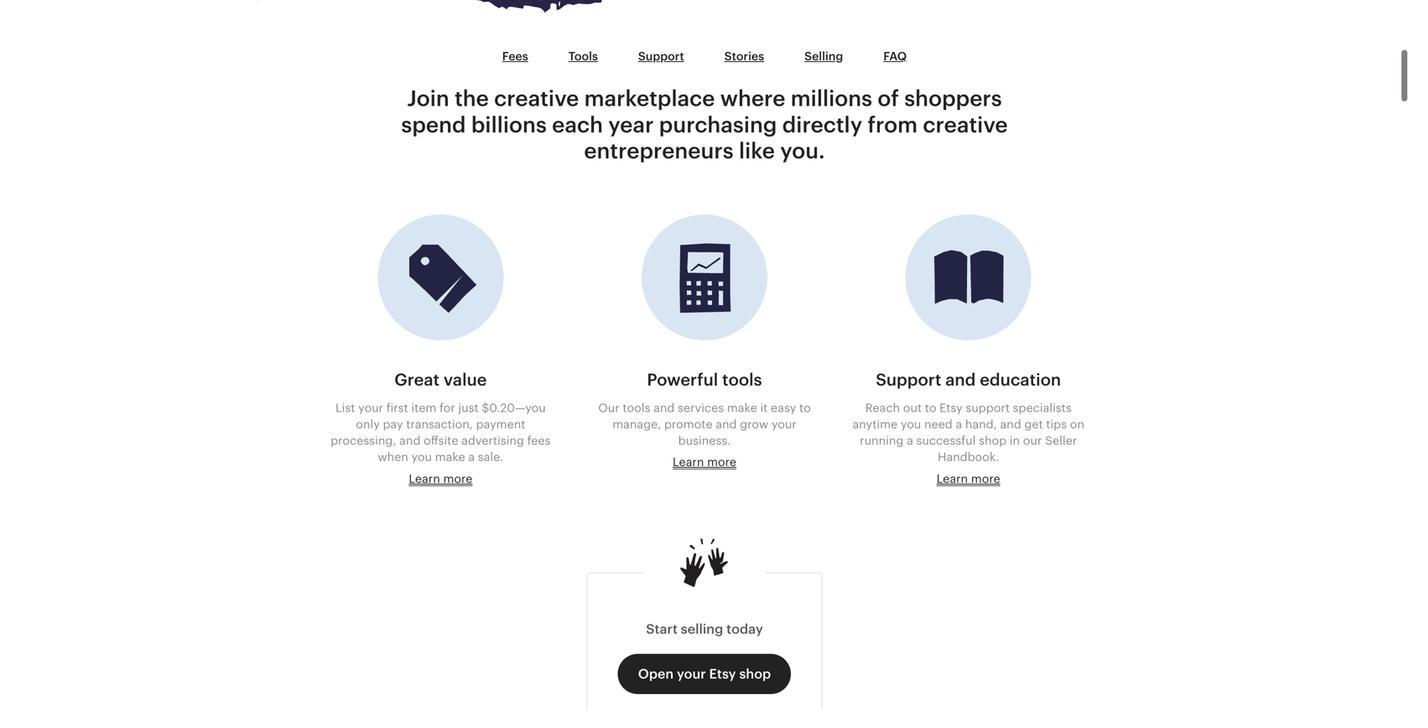 Task type: locate. For each thing, give the bounding box(es) containing it.
reach out to etsy support specialists anytime you need a hand, and get tips on running a successful shop in our seller handbook. learn more
[[853, 401, 1084, 485]]

to
[[799, 401, 811, 415], [925, 401, 936, 415]]

1 vertical spatial a
[[907, 434, 913, 448]]

fees
[[502, 49, 528, 63]]

in
[[1010, 434, 1020, 448]]

etsy up need
[[939, 401, 963, 415]]

selling
[[804, 49, 843, 63]]

1 horizontal spatial etsy
[[939, 401, 963, 415]]

specialists
[[1013, 401, 1072, 415]]

your for list your first item for just $0.20—you only pay transaction, payment processing, and offsite advertising fees when you make a sale. learn more
[[358, 401, 383, 415]]

learn down offsite
[[409, 472, 440, 485]]

0 horizontal spatial tools
[[623, 401, 650, 415]]

to right easy
[[799, 401, 811, 415]]

our
[[598, 401, 620, 415]]

a inside list your first item for just $0.20—you only pay transaction, payment processing, and offsite advertising fees when you make a sale. learn more
[[468, 451, 475, 464]]

1 to from the left
[[799, 401, 811, 415]]

you inside list your first item for just $0.20—you only pay transaction, payment processing, and offsite advertising fees when you make a sale. learn more
[[411, 451, 432, 464]]

more down business.
[[707, 456, 736, 469]]

1 horizontal spatial your
[[677, 667, 706, 682]]

tools up manage,
[[623, 401, 650, 415]]

your for open your etsy shop
[[677, 667, 706, 682]]

reach
[[865, 401, 900, 415]]

payment
[[476, 418, 525, 431]]

item
[[411, 401, 436, 415]]

2 horizontal spatial learn more link
[[937, 472, 1000, 486]]

a right "running"
[[907, 434, 913, 448]]

start
[[646, 622, 678, 637]]

0 vertical spatial you
[[901, 418, 921, 431]]

0 vertical spatial tools
[[722, 370, 762, 389]]

you down offsite
[[411, 451, 432, 464]]

learn more link for tools
[[673, 456, 736, 470]]

fees
[[527, 434, 551, 448]]

grow
[[740, 418, 768, 431]]

0 horizontal spatial you
[[411, 451, 432, 464]]

1 horizontal spatial support
[[876, 370, 941, 389]]

your right open
[[677, 667, 706, 682]]

0 vertical spatial shop
[[979, 434, 1007, 448]]

a right need
[[956, 418, 962, 431]]

tools for our
[[623, 401, 650, 415]]

0 horizontal spatial support
[[638, 49, 684, 63]]

1 vertical spatial support
[[876, 370, 941, 389]]

2 horizontal spatial learn
[[937, 472, 968, 485]]

list
[[335, 401, 355, 415]]

1 horizontal spatial tools
[[722, 370, 762, 389]]

to up need
[[925, 401, 936, 415]]

support
[[638, 49, 684, 63], [876, 370, 941, 389]]

1 horizontal spatial you
[[901, 418, 921, 431]]

anytime
[[853, 418, 898, 431]]

learn inside list your first item for just $0.20—you only pay transaction, payment processing, and offsite advertising fees when you make a sale. learn more
[[409, 472, 440, 485]]

1 horizontal spatial a
[[907, 434, 913, 448]]

our
[[1023, 434, 1042, 448]]

directly
[[782, 112, 862, 137]]

more
[[707, 456, 736, 469], [443, 472, 472, 485], [971, 472, 1000, 485]]

1 horizontal spatial to
[[925, 401, 936, 415]]

support for support and education
[[876, 370, 941, 389]]

2 vertical spatial your
[[677, 667, 706, 682]]

0 vertical spatial your
[[358, 401, 383, 415]]

your up only
[[358, 401, 383, 415]]

processing,
[[331, 434, 396, 448]]

1 horizontal spatial make
[[727, 401, 757, 415]]

education
[[980, 370, 1061, 389]]

1 horizontal spatial more
[[707, 456, 736, 469]]

0 horizontal spatial a
[[468, 451, 475, 464]]

and
[[945, 370, 976, 389], [653, 401, 675, 415], [716, 418, 737, 431], [1000, 418, 1021, 431], [399, 434, 421, 448]]

0 horizontal spatial shop
[[739, 667, 771, 682]]

shop inside reach out to etsy support specialists anytime you need a hand, and get tips on running a successful shop in our seller handbook. learn more
[[979, 434, 1007, 448]]

like
[[739, 138, 775, 163]]

tools up it
[[722, 370, 762, 389]]

spend
[[401, 112, 466, 137]]

you inside reach out to etsy support specialists anytime you need a hand, and get tips on running a successful shop in our seller handbook. learn more
[[901, 418, 921, 431]]

successful
[[916, 434, 976, 448]]

pay
[[383, 418, 403, 431]]

tools
[[568, 49, 598, 63]]

0 vertical spatial support
[[638, 49, 684, 63]]

powerful tools
[[647, 370, 762, 389]]

0 horizontal spatial creative
[[494, 86, 579, 111]]

your inside list your first item for just $0.20—you only pay transaction, payment processing, and offsite advertising fees when you make a sale. learn more
[[358, 401, 383, 415]]

make up grow
[[727, 401, 757, 415]]

advertising
[[461, 434, 524, 448]]

0 horizontal spatial your
[[358, 401, 383, 415]]

learn inside our tools and services make it easy to manage, promote and grow your business. learn more
[[673, 456, 704, 469]]

great
[[394, 370, 440, 389]]

learn more link
[[673, 456, 736, 470], [409, 472, 472, 486], [937, 472, 1000, 486]]

creative down shoppers
[[923, 112, 1008, 137]]

great value
[[394, 370, 487, 389]]

0 horizontal spatial make
[[435, 451, 465, 464]]

selling link
[[784, 40, 863, 72]]

shop
[[979, 434, 1007, 448], [739, 667, 771, 682]]

get
[[1024, 418, 1043, 431]]

and up in
[[1000, 418, 1021, 431]]

your
[[358, 401, 383, 415], [771, 418, 797, 431], [677, 667, 706, 682]]

open your etsy shop
[[638, 667, 771, 682]]

0 horizontal spatial learn more link
[[409, 472, 472, 486]]

you.
[[780, 138, 825, 163]]

learn
[[673, 456, 704, 469], [409, 472, 440, 485], [937, 472, 968, 485]]

etsy down start selling today
[[709, 667, 736, 682]]

tools for powerful
[[722, 370, 762, 389]]

1 horizontal spatial shop
[[979, 434, 1007, 448]]

and up business.
[[716, 418, 737, 431]]

1 vertical spatial make
[[435, 451, 465, 464]]

your inside our tools and services make it easy to manage, promote and grow your business. learn more
[[771, 418, 797, 431]]

1 horizontal spatial creative
[[923, 112, 1008, 137]]

1 horizontal spatial learn
[[673, 456, 704, 469]]

2 horizontal spatial your
[[771, 418, 797, 431]]

make
[[727, 401, 757, 415], [435, 451, 465, 464]]

our tools and services make it easy to manage, promote and grow your business. learn more
[[598, 401, 811, 469]]

just
[[458, 401, 479, 415]]

easy
[[771, 401, 796, 415]]

etsy inside reach out to etsy support specialists anytime you need a hand, and get tips on running a successful shop in our seller handbook. learn more
[[939, 401, 963, 415]]

creative
[[494, 86, 579, 111], [923, 112, 1008, 137]]

you
[[901, 418, 921, 431], [411, 451, 432, 464]]

0 horizontal spatial more
[[443, 472, 472, 485]]

0 vertical spatial make
[[727, 401, 757, 415]]

2 horizontal spatial more
[[971, 472, 1000, 485]]

services
[[678, 401, 724, 415]]

0 vertical spatial etsy
[[939, 401, 963, 415]]

1 vertical spatial you
[[411, 451, 432, 464]]

learn down handbook.
[[937, 472, 968, 485]]

marketplace
[[584, 86, 715, 111]]

start selling today
[[646, 622, 763, 637]]

2 vertical spatial a
[[468, 451, 475, 464]]

1 vertical spatial your
[[771, 418, 797, 431]]

2 horizontal spatial a
[[956, 418, 962, 431]]

a
[[956, 418, 962, 431], [907, 434, 913, 448], [468, 451, 475, 464]]

creative up the billions
[[494, 86, 579, 111]]

shop down today
[[739, 667, 771, 682]]

0 vertical spatial creative
[[494, 86, 579, 111]]

more down handbook.
[[971, 472, 1000, 485]]

and inside reach out to etsy support specialists anytime you need a hand, and get tips on running a successful shop in our seller handbook. learn more
[[1000, 418, 1021, 431]]

stories link
[[704, 40, 784, 72]]

your down easy
[[771, 418, 797, 431]]

stories
[[724, 49, 764, 63]]

fees link
[[482, 40, 548, 72]]

learn down business.
[[673, 456, 704, 469]]

0 horizontal spatial learn
[[409, 472, 440, 485]]

open
[[638, 667, 674, 682]]

only
[[356, 418, 380, 431]]

it
[[760, 401, 768, 415]]

support and education
[[876, 370, 1061, 389]]

make down offsite
[[435, 451, 465, 464]]

more inside reach out to etsy support specialists anytime you need a hand, and get tips on running a successful shop in our seller handbook. learn more
[[971, 472, 1000, 485]]

faq link
[[863, 40, 927, 72]]

and up when
[[399, 434, 421, 448]]

1 vertical spatial tools
[[623, 401, 650, 415]]

to inside our tools and services make it easy to manage, promote and grow your business. learn more
[[799, 401, 811, 415]]

shop down hand,
[[979, 434, 1007, 448]]

you down out
[[901, 418, 921, 431]]

1 vertical spatial shop
[[739, 667, 771, 682]]

tips
[[1046, 418, 1067, 431]]

2 to from the left
[[925, 401, 936, 415]]

join
[[407, 86, 449, 111]]

0 horizontal spatial etsy
[[709, 667, 736, 682]]

support up marketplace
[[638, 49, 684, 63]]

etsy
[[939, 401, 963, 415], [709, 667, 736, 682]]

0 horizontal spatial to
[[799, 401, 811, 415]]

learn more link down business.
[[673, 456, 736, 470]]

faq
[[883, 49, 907, 63]]

learn more link down offsite
[[409, 472, 472, 486]]

offsite
[[424, 434, 458, 448]]

tools inside our tools and services make it easy to manage, promote and grow your business. learn more
[[623, 401, 650, 415]]

more down offsite
[[443, 472, 472, 485]]

to inside reach out to etsy support specialists anytime you need a hand, and get tips on running a successful shop in our seller handbook. learn more
[[925, 401, 936, 415]]

learn more link for value
[[409, 472, 472, 486]]

$0.20—you
[[482, 401, 546, 415]]

support up out
[[876, 370, 941, 389]]

1 horizontal spatial learn more link
[[673, 456, 736, 470]]

learn more link down handbook.
[[937, 472, 1000, 486]]

tools
[[722, 370, 762, 389], [623, 401, 650, 415]]

a left sale. at the left bottom of page
[[468, 451, 475, 464]]



Task type: describe. For each thing, give the bounding box(es) containing it.
manage,
[[612, 418, 661, 431]]

entrepreneurs
[[584, 138, 734, 163]]

learn inside reach out to etsy support specialists anytime you need a hand, and get tips on running a successful shop in our seller handbook. learn more
[[937, 472, 968, 485]]

handbook.
[[938, 451, 999, 464]]

sale.
[[478, 451, 503, 464]]

list your first item for just $0.20—you only pay transaction, payment processing, and offsite advertising fees when you make a sale. learn more
[[331, 401, 551, 485]]

transaction,
[[406, 418, 473, 431]]

need
[[924, 418, 953, 431]]

business.
[[678, 434, 731, 448]]

tools link
[[548, 40, 618, 72]]

billions
[[471, 112, 547, 137]]

powerful
[[647, 370, 718, 389]]

promote
[[664, 418, 713, 431]]

each
[[552, 112, 603, 137]]

learn more link for and
[[937, 472, 1000, 486]]

millions
[[791, 86, 872, 111]]

seller
[[1045, 434, 1077, 448]]

join the creative marketplace where millions of shoppers spend billions each year purchasing directly from creative entrepreneurs like you.
[[401, 86, 1008, 163]]

on
[[1070, 418, 1084, 431]]

make inside our tools and services make it easy to manage, promote and grow your business. learn more
[[727, 401, 757, 415]]

when
[[378, 451, 408, 464]]

running
[[860, 434, 904, 448]]

first
[[386, 401, 408, 415]]

from
[[868, 112, 918, 137]]

more inside our tools and services make it easy to manage, promote and grow your business. learn more
[[707, 456, 736, 469]]

1 vertical spatial etsy
[[709, 667, 736, 682]]

open your etsy shop link
[[618, 654, 791, 694]]

selling
[[681, 622, 723, 637]]

more inside list your first item for just $0.20—you only pay transaction, payment processing, and offsite advertising fees when you make a sale. learn more
[[443, 472, 472, 485]]

where
[[720, 86, 785, 111]]

today
[[726, 622, 763, 637]]

value
[[444, 370, 487, 389]]

1 vertical spatial creative
[[923, 112, 1008, 137]]

support
[[966, 401, 1010, 415]]

and up the promote
[[653, 401, 675, 415]]

purchasing
[[659, 112, 777, 137]]

hand,
[[965, 418, 997, 431]]

0 vertical spatial a
[[956, 418, 962, 431]]

support for support
[[638, 49, 684, 63]]

year
[[608, 112, 654, 137]]

and up support
[[945, 370, 976, 389]]

for
[[439, 401, 455, 415]]

of
[[878, 86, 899, 111]]

the
[[455, 86, 489, 111]]

and inside list your first item for just $0.20—you only pay transaction, payment processing, and offsite advertising fees when you make a sale. learn more
[[399, 434, 421, 448]]

make inside list your first item for just $0.20—you only pay transaction, payment processing, and offsite advertising fees when you make a sale. learn more
[[435, 451, 465, 464]]

shoppers
[[904, 86, 1002, 111]]

support link
[[618, 40, 704, 72]]

out
[[903, 401, 922, 415]]



Task type: vqa. For each thing, say whether or not it's contained in the screenshot.
the Gifts within the Personalized Gifts
no



